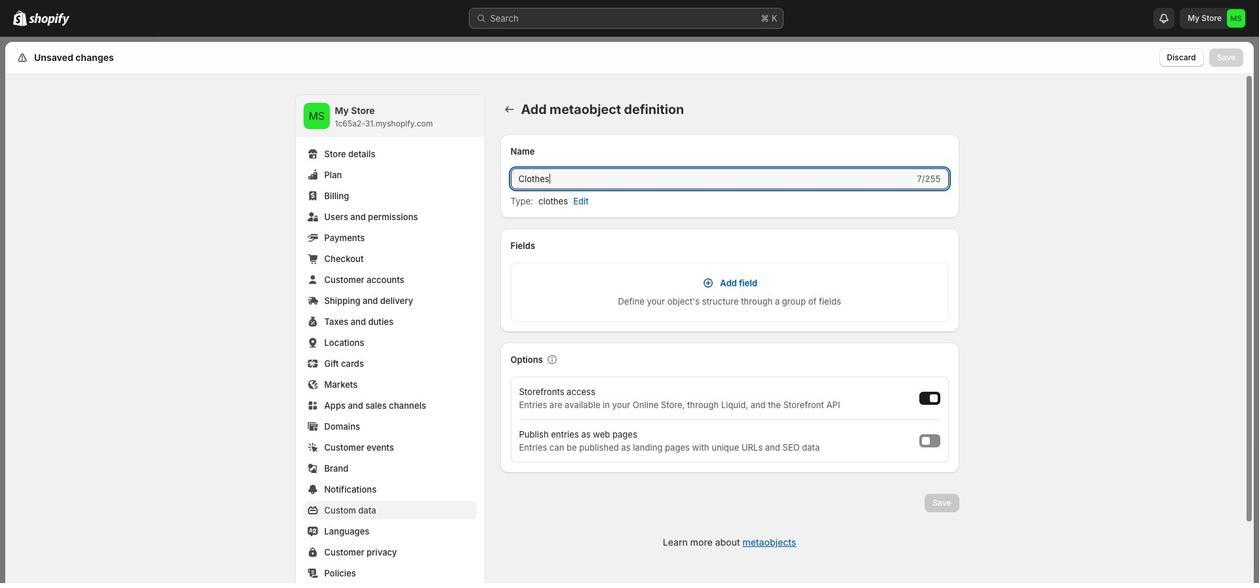 Task type: locate. For each thing, give the bounding box(es) containing it.
settings dialog
[[5, 42, 1254, 584]]

toggle publishing entries as web pages image
[[922, 437, 930, 445]]

0 horizontal spatial shopify image
[[13, 10, 27, 26]]

shopify image
[[13, 10, 27, 26], [29, 13, 70, 26]]

my store image
[[303, 103, 330, 129]]

Examples: Cart upsell, Fabric colors, Product bundle text field
[[511, 169, 914, 190]]



Task type: vqa. For each thing, say whether or not it's contained in the screenshot.
text field
no



Task type: describe. For each thing, give the bounding box(es) containing it.
1 horizontal spatial shopify image
[[29, 13, 70, 26]]

my store image
[[1227, 9, 1245, 28]]

shop settings menu element
[[295, 95, 484, 584]]

toggle storefronts access image
[[930, 395, 937, 403]]



